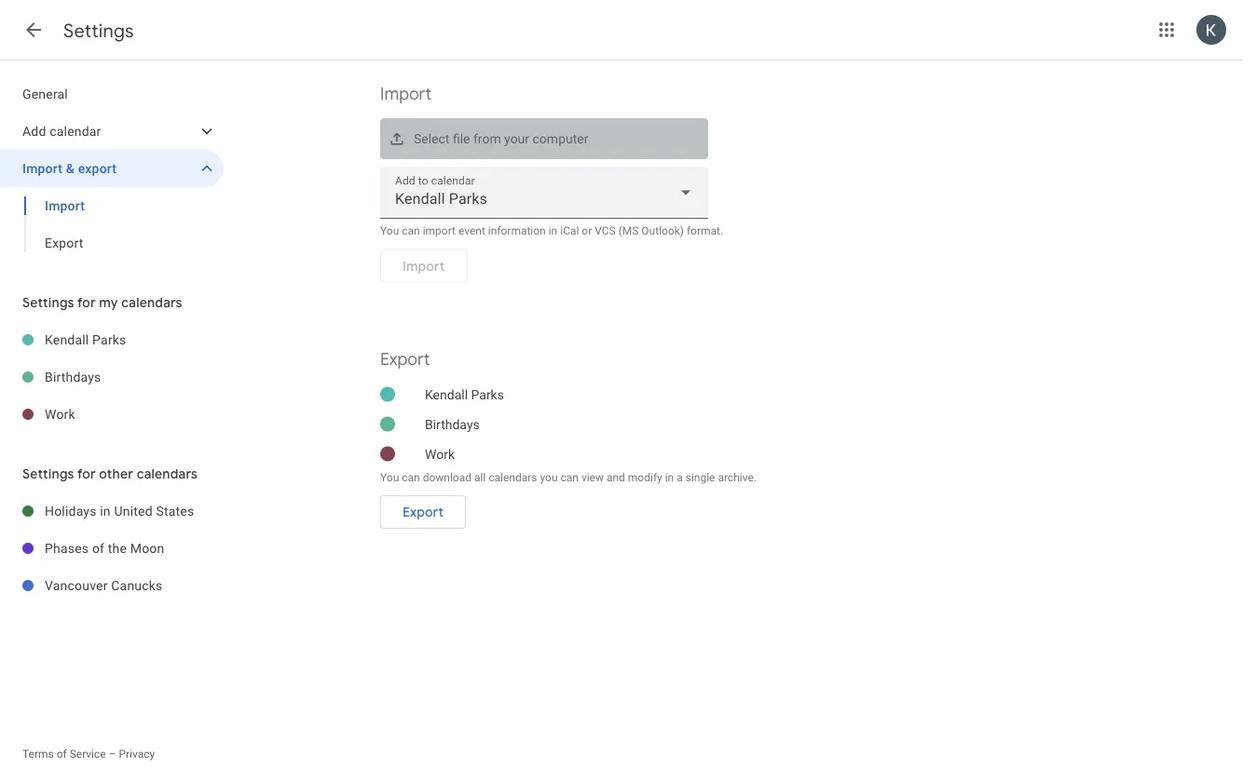Task type: describe. For each thing, give the bounding box(es) containing it.
1 vertical spatial export
[[380, 349, 430, 369]]

1 horizontal spatial kendall
[[425, 387, 468, 402]]

holidays in united states tree item
[[0, 493, 224, 530]]

export for you can download all calendars you can view and modify in a single archive.
[[403, 504, 444, 521]]

settings for other calendars tree
[[0, 493, 224, 605]]

you
[[540, 471, 558, 484]]

a
[[677, 471, 683, 484]]

group containing import
[[0, 187, 224, 262]]

modify
[[628, 471, 662, 484]]

can for import
[[402, 225, 420, 238]]

add calendar
[[22, 123, 101, 139]]

or
[[582, 225, 592, 238]]

(ms
[[618, 225, 639, 238]]

and
[[607, 471, 625, 484]]

1 vertical spatial parks
[[471, 387, 504, 402]]

settings heading
[[63, 19, 134, 42]]

import & export tree item
[[0, 150, 224, 187]]

select file from your computer
[[414, 131, 588, 147]]

privacy
[[119, 748, 155, 761]]

kendall inside 'tree item'
[[45, 332, 89, 348]]

settings for settings
[[63, 19, 134, 42]]

settings for my calendars tree
[[0, 321, 224, 433]]

import
[[423, 225, 456, 238]]

information
[[488, 225, 546, 238]]

my
[[99, 294, 118, 311]]

calendar
[[50, 123, 101, 139]]

ical
[[560, 225, 579, 238]]

phases of the moon
[[45, 541, 164, 556]]

of for phases
[[92, 541, 104, 556]]

states
[[156, 504, 194, 519]]

can for download
[[402, 471, 420, 484]]

vcs
[[595, 225, 616, 238]]

your
[[504, 131, 529, 147]]

export for import
[[45, 235, 83, 251]]

outlook)
[[641, 225, 684, 238]]

settings for other calendars
[[22, 466, 198, 482]]

download
[[423, 471, 471, 484]]

work inside work link
[[45, 407, 75, 422]]

work link
[[45, 396, 224, 433]]

birthdays link
[[45, 359, 224, 396]]

import & export
[[22, 161, 117, 176]]

0 vertical spatial import
[[380, 83, 431, 104]]

format.
[[687, 225, 723, 238]]

united
[[114, 504, 153, 519]]

1 vertical spatial birthdays
[[425, 417, 480, 432]]

work tree item
[[0, 396, 224, 433]]

terms
[[22, 748, 54, 761]]

holidays in united states
[[45, 504, 194, 519]]

other
[[99, 466, 133, 482]]

file
[[453, 131, 470, 147]]

1 horizontal spatial in
[[549, 225, 557, 238]]

–
[[109, 748, 116, 761]]

in inside tree item
[[100, 504, 111, 519]]

all
[[474, 471, 486, 484]]



Task type: vqa. For each thing, say whether or not it's contained in the screenshot.
in to the middle
yes



Task type: locate. For each thing, give the bounding box(es) containing it.
for left "my"
[[77, 294, 96, 311]]

go back image
[[22, 19, 45, 41]]

vancouver canucks
[[45, 578, 163, 594]]

2 for from the top
[[77, 466, 96, 482]]

birthdays up download
[[425, 417, 480, 432]]

in
[[549, 225, 557, 238], [665, 471, 674, 484], [100, 504, 111, 519]]

import inside import & export tree item
[[22, 161, 63, 176]]

parks up all
[[471, 387, 504, 402]]

single
[[686, 471, 715, 484]]

2 horizontal spatial in
[[665, 471, 674, 484]]

in left a
[[665, 471, 674, 484]]

settings for settings for other calendars
[[22, 466, 74, 482]]

export
[[45, 235, 83, 251], [380, 349, 430, 369], [403, 504, 444, 521]]

2 you from the top
[[380, 471, 399, 484]]

0 vertical spatial work
[[45, 407, 75, 422]]

terms of service link
[[22, 748, 106, 761]]

for for other
[[77, 466, 96, 482]]

import
[[380, 83, 431, 104], [22, 161, 63, 176], [45, 198, 85, 213]]

1 vertical spatial work
[[425, 447, 455, 462]]

birthdays inside tree item
[[45, 369, 101, 385]]

computer
[[533, 131, 588, 147]]

2 vertical spatial export
[[403, 504, 444, 521]]

1 horizontal spatial birthdays
[[425, 417, 480, 432]]

2 vertical spatial settings
[[22, 466, 74, 482]]

1 vertical spatial kendall parks
[[425, 387, 504, 402]]

1 horizontal spatial work
[[425, 447, 455, 462]]

birthdays down "kendall parks" 'tree item'
[[45, 369, 101, 385]]

you can download all calendars you can view and modify in a single archive.
[[380, 471, 757, 484]]

0 horizontal spatial kendall
[[45, 332, 89, 348]]

0 horizontal spatial birthdays
[[45, 369, 101, 385]]

0 vertical spatial of
[[92, 541, 104, 556]]

1 horizontal spatial parks
[[471, 387, 504, 402]]

0 vertical spatial birthdays
[[45, 369, 101, 385]]

import inside group
[[45, 198, 85, 213]]

can left download
[[402, 471, 420, 484]]

the
[[108, 541, 127, 556]]

calendars right "my"
[[121, 294, 182, 311]]

calendars for settings for other calendars
[[137, 466, 198, 482]]

moon
[[130, 541, 164, 556]]

for for my
[[77, 294, 96, 311]]

view
[[581, 471, 604, 484]]

1 horizontal spatial of
[[92, 541, 104, 556]]

phases
[[45, 541, 89, 556]]

in left ical
[[549, 225, 557, 238]]

1 vertical spatial you
[[380, 471, 399, 484]]

1 vertical spatial kendall
[[425, 387, 468, 402]]

kendall down the settings for my calendars
[[45, 332, 89, 348]]

0 horizontal spatial work
[[45, 407, 75, 422]]

select
[[414, 131, 450, 147]]

can right "you"
[[560, 471, 579, 484]]

settings for my calendars
[[22, 294, 182, 311]]

0 vertical spatial in
[[549, 225, 557, 238]]

2 vertical spatial in
[[100, 504, 111, 519]]

settings for settings for my calendars
[[22, 294, 74, 311]]

0 vertical spatial for
[[77, 294, 96, 311]]

calendars right all
[[489, 471, 537, 484]]

of for terms
[[57, 748, 67, 761]]

import down import & export
[[45, 198, 85, 213]]

None field
[[380, 167, 708, 219]]

select file from your computer button
[[380, 118, 708, 159]]

of left the
[[92, 541, 104, 556]]

0 vertical spatial kendall
[[45, 332, 89, 348]]

1 vertical spatial in
[[665, 471, 674, 484]]

you for you can import event information in ical or vcs (ms outlook) format.
[[380, 225, 399, 238]]

0 horizontal spatial of
[[57, 748, 67, 761]]

event
[[458, 225, 485, 238]]

holidays in united states link
[[45, 493, 224, 530]]

1 vertical spatial for
[[77, 466, 96, 482]]

0 vertical spatial parks
[[92, 332, 126, 348]]

0 vertical spatial you
[[380, 225, 399, 238]]

1 vertical spatial import
[[22, 161, 63, 176]]

for left other
[[77, 466, 96, 482]]

0 vertical spatial export
[[45, 235, 83, 251]]

birthdays
[[45, 369, 101, 385], [425, 417, 480, 432]]

kendall parks up all
[[425, 387, 504, 402]]

calendars up states
[[137, 466, 198, 482]]

in left united
[[100, 504, 111, 519]]

vancouver canucks link
[[45, 567, 224, 605]]

0 vertical spatial kendall parks
[[45, 332, 126, 348]]

kendall parks inside "kendall parks" 'tree item'
[[45, 332, 126, 348]]

archive.
[[718, 471, 757, 484]]

can left import
[[402, 225, 420, 238]]

export
[[78, 161, 117, 176]]

1 for from the top
[[77, 294, 96, 311]]

settings left "my"
[[22, 294, 74, 311]]

tree containing general
[[0, 75, 224, 262]]

0 horizontal spatial kendall parks
[[45, 332, 126, 348]]

0 horizontal spatial in
[[100, 504, 111, 519]]

parks
[[92, 332, 126, 348], [471, 387, 504, 402]]

import up select
[[380, 83, 431, 104]]

for
[[77, 294, 96, 311], [77, 466, 96, 482]]

you can import event information in ical or vcs (ms outlook) format.
[[380, 225, 723, 238]]

service
[[70, 748, 106, 761]]

calendars
[[121, 294, 182, 311], [137, 466, 198, 482], [489, 471, 537, 484]]

you for you can download all calendars you can view and modify in a single archive.
[[380, 471, 399, 484]]

holidays
[[45, 504, 97, 519]]

1 horizontal spatial kendall parks
[[425, 387, 504, 402]]

vancouver canucks tree item
[[0, 567, 224, 605]]

birthdays tree item
[[0, 359, 224, 396]]

import left &
[[22, 161, 63, 176]]

canucks
[[111, 578, 163, 594]]

kendall parks
[[45, 332, 126, 348], [425, 387, 504, 402]]

0 horizontal spatial parks
[[92, 332, 126, 348]]

group
[[0, 187, 224, 262]]

2 vertical spatial import
[[45, 198, 85, 213]]

of
[[92, 541, 104, 556], [57, 748, 67, 761]]

kendall up download
[[425, 387, 468, 402]]

work down birthdays tree item
[[45, 407, 75, 422]]

work up download
[[425, 447, 455, 462]]

phases of the moon tree item
[[0, 530, 224, 567]]

1 vertical spatial of
[[57, 748, 67, 761]]

kendall
[[45, 332, 89, 348], [425, 387, 468, 402]]

of inside phases of the moon 'link'
[[92, 541, 104, 556]]

kendall parks down the settings for my calendars
[[45, 332, 126, 348]]

export inside group
[[45, 235, 83, 251]]

parks down "my"
[[92, 332, 126, 348]]

vancouver
[[45, 578, 108, 594]]

&
[[66, 161, 74, 176]]

privacy link
[[119, 748, 155, 761]]

phases of the moon link
[[45, 530, 224, 567]]

add
[[22, 123, 46, 139]]

settings up holidays on the bottom of page
[[22, 466, 74, 482]]

from
[[473, 131, 501, 147]]

kendall parks tree item
[[0, 321, 224, 359]]

settings right go back icon
[[63, 19, 134, 42]]

parks inside "kendall parks" 'tree item'
[[92, 332, 126, 348]]

can
[[402, 225, 420, 238], [402, 471, 420, 484], [560, 471, 579, 484]]

terms of service – privacy
[[22, 748, 155, 761]]

work
[[45, 407, 75, 422], [425, 447, 455, 462]]

of right terms
[[57, 748, 67, 761]]

settings
[[63, 19, 134, 42], [22, 294, 74, 311], [22, 466, 74, 482]]

calendars for settings for my calendars
[[121, 294, 182, 311]]

general
[[22, 86, 68, 102]]

you left import
[[380, 225, 399, 238]]

0 vertical spatial settings
[[63, 19, 134, 42]]

1 you from the top
[[380, 225, 399, 238]]

you
[[380, 225, 399, 238], [380, 471, 399, 484]]

you left download
[[380, 471, 399, 484]]

1 vertical spatial settings
[[22, 294, 74, 311]]

tree
[[0, 75, 224, 262]]



